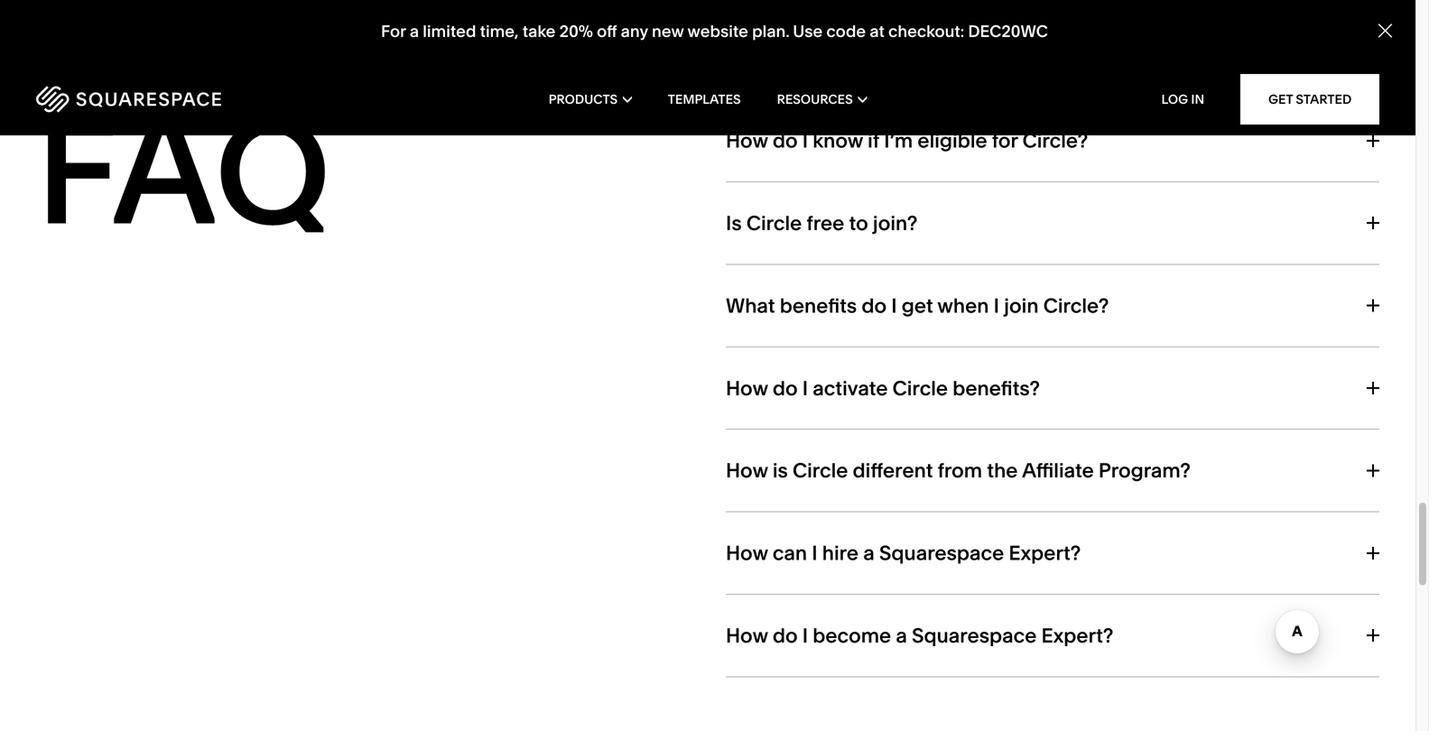 Task type: vqa. For each thing, say whether or not it's contained in the screenshot.
3rd How from the bottom
yes



Task type: locate. For each thing, give the bounding box(es) containing it.
i
[[803, 128, 808, 153], [892, 293, 897, 318], [994, 293, 1000, 318], [803, 376, 808, 400], [812, 541, 818, 565], [803, 624, 808, 648]]

do
[[773, 128, 798, 153], [862, 293, 887, 318], [773, 376, 798, 400], [773, 624, 798, 648]]

a for how do i become a squarespace expert?
[[896, 624, 908, 648]]

at
[[870, 21, 885, 41]]

products
[[549, 92, 618, 107]]

i left activate
[[803, 376, 808, 400]]

free
[[807, 211, 845, 235]]

dec20wc
[[969, 21, 1049, 41]]

expert?
[[1009, 541, 1081, 565], [1042, 624, 1114, 648]]

4 how from the top
[[726, 541, 768, 565]]

circle? for what benefits do i get when i join circle?
[[1044, 293, 1109, 318]]

1 vertical spatial circle
[[893, 376, 948, 400]]

expert? for how do i become a squarespace expert?
[[1042, 624, 1114, 648]]

join
[[1005, 293, 1039, 318]]

how can i hire a squarespace expert?
[[726, 541, 1081, 565]]

circle right activate
[[893, 376, 948, 400]]

a right become
[[896, 624, 908, 648]]

i left "know"
[[803, 128, 808, 153]]

circle right is
[[793, 459, 849, 483]]

i for hire
[[812, 541, 818, 565]]

new
[[652, 21, 684, 41]]

log             in
[[1162, 92, 1205, 107]]

get started link
[[1241, 74, 1380, 125]]

do left get
[[862, 293, 887, 318]]

to
[[849, 211, 869, 235]]

a
[[410, 21, 419, 41], [864, 541, 875, 565], [896, 624, 908, 648]]

is
[[726, 211, 742, 235]]

what
[[726, 293, 775, 318]]

circle
[[747, 211, 802, 235], [893, 376, 948, 400], [793, 459, 849, 483]]

i left become
[[803, 624, 808, 648]]

squarespace
[[880, 541, 1005, 565], [912, 624, 1037, 648]]

expert? for how can i hire a squarespace expert?
[[1009, 541, 1081, 565]]

circle?
[[1023, 128, 1089, 153], [1044, 293, 1109, 318]]

1 how from the top
[[726, 128, 768, 153]]

1 horizontal spatial a
[[864, 541, 875, 565]]

1 vertical spatial squarespace
[[912, 624, 1037, 648]]

program?
[[1099, 459, 1191, 483]]

time,
[[480, 21, 519, 41]]

2 how from the top
[[726, 376, 768, 400]]

do left activate
[[773, 376, 798, 400]]

affiliate
[[1023, 459, 1095, 483]]

0 vertical spatial circle
[[747, 211, 802, 235]]

code
[[827, 21, 866, 41]]

products button
[[549, 63, 632, 135]]

is circle free to join?
[[726, 211, 918, 235]]

1 vertical spatial a
[[864, 541, 875, 565]]

resources button
[[777, 63, 867, 135]]

2 horizontal spatial a
[[896, 624, 908, 648]]

started
[[1297, 92, 1352, 107]]

benefits
[[780, 293, 857, 318]]

1 vertical spatial circle?
[[1044, 293, 1109, 318]]

can
[[773, 541, 808, 565]]

do down resources
[[773, 128, 798, 153]]

i left the join
[[994, 293, 1000, 318]]

limited
[[423, 21, 476, 41]]

i for activate
[[803, 376, 808, 400]]

in
[[1192, 92, 1205, 107]]

do for become
[[773, 624, 798, 648]]

how
[[726, 128, 768, 153], [726, 376, 768, 400], [726, 459, 768, 483], [726, 541, 768, 565], [726, 624, 768, 648]]

how do i know if i'm eligible for circle?
[[726, 128, 1089, 153]]

a right for
[[410, 21, 419, 41]]

do left become
[[773, 624, 798, 648]]

2 vertical spatial a
[[896, 624, 908, 648]]

templates link
[[668, 63, 741, 135]]

0 vertical spatial expert?
[[1009, 541, 1081, 565]]

any
[[621, 21, 648, 41]]

0 vertical spatial a
[[410, 21, 419, 41]]

1 vertical spatial expert?
[[1042, 624, 1114, 648]]

0 vertical spatial circle?
[[1023, 128, 1089, 153]]

5 how from the top
[[726, 624, 768, 648]]

i right can
[[812, 541, 818, 565]]

3 how from the top
[[726, 459, 768, 483]]

circle right 'is' at the top right of the page
[[747, 211, 802, 235]]

circle? right for
[[1023, 128, 1089, 153]]

from
[[938, 459, 983, 483]]

0 vertical spatial squarespace
[[880, 541, 1005, 565]]

log
[[1162, 92, 1189, 107]]

a right hire
[[864, 541, 875, 565]]

circle? right the join
[[1044, 293, 1109, 318]]



Task type: describe. For each thing, give the bounding box(es) containing it.
how for how do i activate circle benefits?
[[726, 376, 768, 400]]

join?
[[873, 211, 918, 235]]

how for how do i know if i'm eligible for circle?
[[726, 128, 768, 153]]

2 vertical spatial circle
[[793, 459, 849, 483]]

squarespace logo image
[[36, 86, 221, 113]]

squarespace for hire
[[880, 541, 1005, 565]]

do for activate
[[773, 376, 798, 400]]

activate
[[813, 376, 888, 400]]

know
[[813, 128, 863, 153]]

get
[[1269, 92, 1294, 107]]

get started
[[1269, 92, 1352, 107]]

for a limited time, take 20% off any new website plan. use code at checkout: dec20wc
[[381, 21, 1049, 41]]

different
[[853, 459, 933, 483]]

0 horizontal spatial a
[[410, 21, 419, 41]]

do for know
[[773, 128, 798, 153]]

for
[[381, 21, 406, 41]]

how for how do i become a squarespace expert?
[[726, 624, 768, 648]]

if
[[868, 128, 880, 153]]

i'm
[[884, 128, 913, 153]]

squarespace logo link
[[36, 86, 305, 113]]

log             in link
[[1162, 92, 1205, 107]]

plan.
[[753, 21, 790, 41]]

squarespace for become
[[912, 624, 1037, 648]]

eligible
[[918, 128, 988, 153]]

use
[[793, 21, 823, 41]]

when
[[938, 293, 990, 318]]

for
[[992, 128, 1018, 153]]

checkout:
[[889, 21, 965, 41]]

how for how can i hire a squarespace expert?
[[726, 541, 768, 565]]

the
[[987, 459, 1018, 483]]

is
[[773, 459, 788, 483]]

how is circle different from the affiliate program?
[[726, 459, 1191, 483]]

get
[[902, 293, 934, 318]]

website
[[688, 21, 749, 41]]

20%
[[560, 21, 593, 41]]

faq
[[36, 83, 331, 261]]

i for know
[[803, 128, 808, 153]]

take
[[523, 21, 556, 41]]

how do i activate circle benefits?
[[726, 376, 1041, 400]]

resources
[[777, 92, 853, 107]]

templates
[[668, 92, 741, 107]]

i left get
[[892, 293, 897, 318]]

a for how can i hire a squarespace expert?
[[864, 541, 875, 565]]

how for how is circle different from the affiliate program?
[[726, 459, 768, 483]]

what benefits do i get when i join circle?
[[726, 293, 1109, 318]]

circle? for how do i know if i'm eligible for circle?
[[1023, 128, 1089, 153]]

off
[[597, 21, 617, 41]]

become
[[813, 624, 892, 648]]

i for become
[[803, 624, 808, 648]]

benefits?
[[953, 376, 1041, 400]]

hire
[[823, 541, 859, 565]]

how do i become a squarespace expert?
[[726, 624, 1114, 648]]



